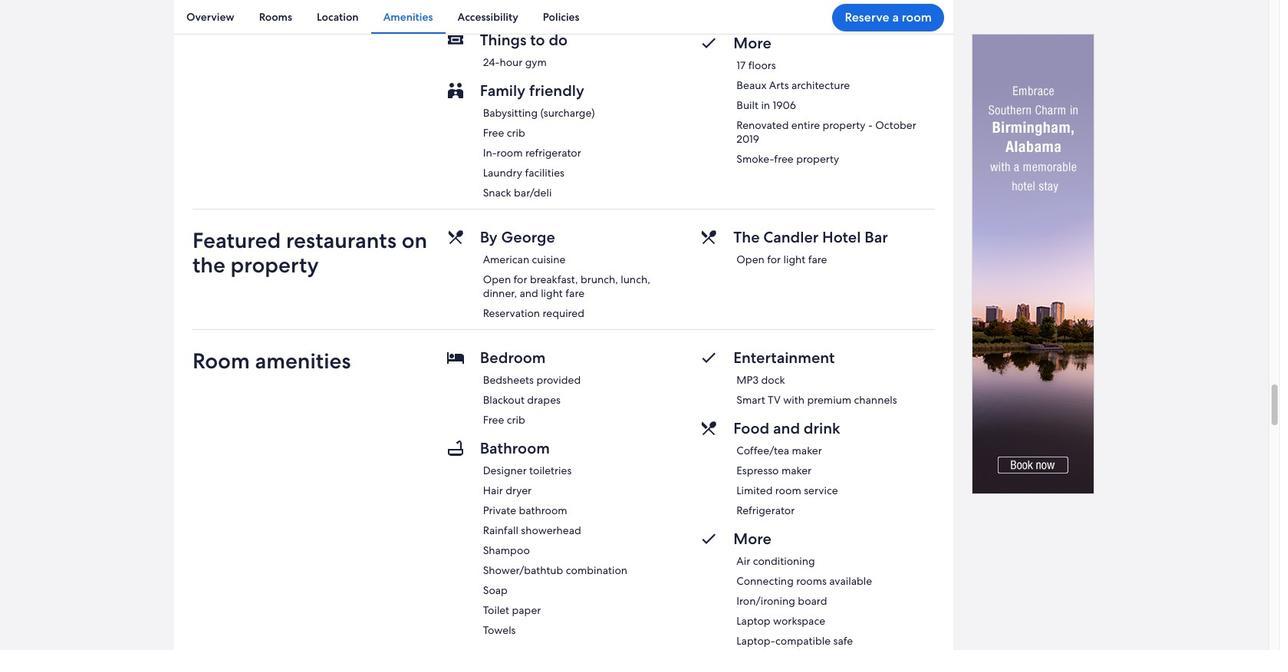 Task type: describe. For each thing, give the bounding box(es) containing it.
reserve a room button
[[833, 3, 945, 31]]

limited
[[737, 483, 773, 497]]

fare inside american cuisine open for breakfast, brunch, lunch, dinner, and light fare reservation required
[[566, 286, 585, 300]]

dinner,
[[483, 286, 517, 300]]

laptop-
[[737, 634, 776, 648]]

room inside "button"
[[902, 9, 932, 25]]

wheelchair-
[[483, 0, 543, 5]]

bedsheets
[[483, 373, 534, 387]]

arts
[[770, 78, 789, 92]]

by george
[[480, 227, 556, 247]]

american
[[483, 252, 530, 266]]

connecting
[[737, 574, 794, 588]]

policies
[[543, 10, 580, 24]]

more for family friendly
[[734, 33, 772, 53]]

free inside babysitting (surcharge) free crib in-room refrigerator laundry facilities snack bar/deli
[[483, 126, 504, 140]]

soap
[[483, 583, 508, 597]]

wheelchair-accessible parking and van parking available
[[483, 0, 673, 18]]

the
[[734, 227, 760, 247]]

location
[[317, 10, 359, 24]]

free inside bedsheets provided blackout drapes free crib
[[483, 413, 504, 427]]

hotel
[[823, 227, 861, 247]]

private
[[483, 503, 517, 517]]

towels
[[483, 623, 516, 637]]

list containing overview
[[174, 0, 954, 34]]

october
[[876, 118, 917, 132]]

showerhead
[[521, 523, 582, 537]]

built
[[737, 98, 759, 112]]

shower/bathtub
[[483, 563, 564, 577]]

featured
[[193, 226, 281, 254]]

by
[[480, 227, 498, 247]]

open for light fare
[[737, 252, 828, 266]]

designer toiletries hair dryer private bathroom rainfall showerhead shampoo shower/bathtub combination soap toilet paper towels
[[483, 463, 628, 637]]

to
[[531, 30, 545, 50]]

things to do
[[480, 30, 568, 50]]

in-
[[483, 146, 497, 160]]

bathroom
[[519, 503, 568, 517]]

1 vertical spatial property
[[797, 152, 840, 166]]

property inside the featured restaurants on the property
[[231, 251, 319, 279]]

premium
[[808, 393, 852, 407]]

accessible
[[543, 0, 592, 5]]

laundry
[[483, 166, 523, 180]]

and inside american cuisine open for breakfast, brunch, lunch, dinner, and light fare reservation required
[[520, 286, 539, 300]]

amenities
[[383, 10, 433, 24]]

coffee/tea maker espresso maker limited room service refrigerator
[[737, 444, 839, 517]]

food and drink
[[734, 418, 841, 438]]

channels
[[855, 393, 898, 407]]

espresso
[[737, 463, 779, 477]]

floors
[[749, 58, 776, 72]]

service
[[804, 483, 839, 497]]

paper
[[512, 603, 541, 617]]

0 horizontal spatial parking
[[483, 5, 520, 18]]

refrigerator
[[526, 146, 582, 160]]

crib inside babysitting (surcharge) free crib in-room refrigerator laundry facilities snack bar/deli
[[507, 126, 526, 140]]

the
[[193, 251, 226, 279]]

drink
[[804, 418, 841, 438]]

reserve a room
[[845, 9, 932, 25]]

overview
[[186, 10, 235, 24]]

brunch,
[[581, 272, 618, 286]]

laptop
[[737, 614, 771, 628]]

accessibility link
[[446, 0, 531, 34]]

24-hour gym
[[483, 55, 547, 69]]

light inside american cuisine open for breakfast, brunch, lunch, dinner, and light fare reservation required
[[541, 286, 563, 300]]

amenities
[[255, 347, 351, 374]]

in
[[762, 98, 771, 112]]

mp3
[[737, 373, 759, 387]]

2019
[[737, 132, 760, 146]]

required
[[543, 306, 585, 320]]

refrigerator
[[737, 503, 795, 517]]

hair
[[483, 483, 503, 497]]

0 vertical spatial open
[[737, 252, 765, 266]]

conditioning
[[753, 554, 816, 568]]

rooms
[[259, 10, 292, 24]]

17 floors beaux arts architecture built in 1906 renovated entire property - october 2019 smoke-free property
[[737, 58, 917, 166]]

toiletries
[[530, 463, 572, 477]]

17
[[737, 58, 746, 72]]

family
[[480, 81, 526, 100]]



Task type: locate. For each thing, give the bounding box(es) containing it.
1 vertical spatial crib
[[507, 413, 526, 427]]

0 vertical spatial and
[[635, 0, 653, 5]]

location link
[[305, 0, 371, 34]]

1 vertical spatial room
[[497, 146, 523, 160]]

coffee/tea
[[737, 444, 790, 457]]

0 horizontal spatial room
[[497, 146, 523, 160]]

and
[[635, 0, 653, 5], [520, 286, 539, 300], [774, 418, 800, 438]]

1 vertical spatial available
[[830, 574, 873, 588]]

babysitting (surcharge) free crib in-room refrigerator laundry facilities snack bar/deli
[[483, 106, 595, 199]]

free down blackout
[[483, 413, 504, 427]]

featured restaurants on the property
[[193, 226, 428, 279]]

rooms link
[[247, 0, 305, 34]]

for down american
[[514, 272, 528, 286]]

hour
[[500, 55, 523, 69]]

2 free from the top
[[483, 413, 504, 427]]

george
[[501, 227, 556, 247]]

fare down "the candler hotel bar"
[[809, 252, 828, 266]]

policies link
[[531, 0, 592, 34]]

free
[[775, 152, 794, 166]]

1 free from the top
[[483, 126, 504, 140]]

2 more from the top
[[734, 529, 772, 549]]

and left van
[[635, 0, 653, 5]]

van
[[656, 0, 673, 5]]

crib down blackout
[[507, 413, 526, 427]]

0 vertical spatial for
[[768, 252, 781, 266]]

1 vertical spatial open
[[483, 272, 511, 286]]

free
[[483, 126, 504, 140], [483, 413, 504, 427]]

2 vertical spatial property
[[231, 251, 319, 279]]

0 horizontal spatial fare
[[566, 286, 585, 300]]

0 horizontal spatial available
[[523, 5, 566, 18]]

1 horizontal spatial light
[[784, 252, 806, 266]]

room up refrigerator
[[776, 483, 802, 497]]

0 vertical spatial fare
[[809, 252, 828, 266]]

room inside babysitting (surcharge) free crib in-room refrigerator laundry facilities snack bar/deli
[[497, 146, 523, 160]]

compatible
[[776, 634, 831, 648]]

for
[[768, 252, 781, 266], [514, 272, 528, 286]]

available inside air conditioning connecting rooms available iron/ironing board laptop workspace laptop-compatible safe
[[830, 574, 873, 588]]

open down american
[[483, 272, 511, 286]]

1 vertical spatial light
[[541, 286, 563, 300]]

safe
[[834, 634, 853, 648]]

on
[[402, 226, 428, 254]]

architecture
[[792, 78, 850, 92]]

1 horizontal spatial room
[[776, 483, 802, 497]]

babysitting
[[483, 106, 538, 120]]

room right a
[[902, 9, 932, 25]]

property right the
[[231, 251, 319, 279]]

fare up required
[[566, 286, 585, 300]]

entertainment
[[734, 348, 835, 368]]

reserve
[[845, 9, 890, 25]]

1 vertical spatial fare
[[566, 286, 585, 300]]

dock
[[762, 373, 786, 387]]

open down the
[[737, 252, 765, 266]]

maker down drink
[[792, 444, 822, 457]]

1 horizontal spatial for
[[768, 252, 781, 266]]

for down candler
[[768, 252, 781, 266]]

and inside wheelchair-accessible parking and van parking available
[[635, 0, 653, 5]]

light up required
[[541, 286, 563, 300]]

more up air
[[734, 529, 772, 549]]

a
[[893, 9, 899, 25]]

crib
[[507, 126, 526, 140], [507, 413, 526, 427]]

1 horizontal spatial parking
[[595, 0, 632, 5]]

and up reservation
[[520, 286, 539, 300]]

parking right accessible
[[595, 0, 632, 5]]

0 vertical spatial crib
[[507, 126, 526, 140]]

free up in-
[[483, 126, 504, 140]]

combination
[[566, 563, 628, 577]]

light down candler
[[784, 252, 806, 266]]

things
[[480, 30, 527, 50]]

2 horizontal spatial and
[[774, 418, 800, 438]]

open inside american cuisine open for breakfast, brunch, lunch, dinner, and light fare reservation required
[[483, 272, 511, 286]]

designer
[[483, 463, 527, 477]]

0 vertical spatial maker
[[792, 444, 822, 457]]

air
[[737, 554, 751, 568]]

family friendly
[[480, 81, 585, 100]]

1 vertical spatial free
[[483, 413, 504, 427]]

1 horizontal spatial open
[[737, 252, 765, 266]]

available inside wheelchair-accessible parking and van parking available
[[523, 5, 566, 18]]

parking up things
[[483, 5, 520, 18]]

1 horizontal spatial fare
[[809, 252, 828, 266]]

board
[[798, 594, 828, 608]]

room inside the coffee/tea maker espresso maker limited room service refrigerator
[[776, 483, 802, 497]]

snack
[[483, 186, 512, 199]]

0 horizontal spatial for
[[514, 272, 528, 286]]

american cuisine open for breakfast, brunch, lunch, dinner, and light fare reservation required
[[483, 252, 651, 320]]

and down with
[[774, 418, 800, 438]]

entire
[[792, 118, 820, 132]]

1 vertical spatial more
[[734, 529, 772, 549]]

0 horizontal spatial and
[[520, 286, 539, 300]]

list
[[174, 0, 954, 34]]

0 vertical spatial available
[[523, 5, 566, 18]]

room for coffee/tea maker espresso maker limited room service refrigerator
[[776, 483, 802, 497]]

1 vertical spatial maker
[[782, 463, 812, 477]]

2 crib from the top
[[507, 413, 526, 427]]

0 vertical spatial free
[[483, 126, 504, 140]]

room for babysitting (surcharge) free crib in-room refrigerator laundry facilities snack bar/deli
[[497, 146, 523, 160]]

light
[[784, 252, 806, 266], [541, 286, 563, 300]]

parking
[[595, 0, 632, 5], [483, 5, 520, 18]]

available right rooms
[[830, 574, 873, 588]]

blackout
[[483, 393, 525, 407]]

bar/deli
[[514, 186, 552, 199]]

candler
[[764, 227, 819, 247]]

food
[[734, 418, 770, 438]]

1906
[[773, 98, 797, 112]]

with
[[784, 393, 805, 407]]

available
[[523, 5, 566, 18], [830, 574, 873, 588]]

maker up service at the bottom right
[[782, 463, 812, 477]]

24-
[[483, 55, 500, 69]]

dryer
[[506, 483, 532, 497]]

bar
[[865, 227, 889, 247]]

bathroom
[[480, 438, 550, 458]]

2 horizontal spatial room
[[902, 9, 932, 25]]

drapes
[[527, 393, 561, 407]]

1 horizontal spatial available
[[830, 574, 873, 588]]

reservation
[[483, 306, 540, 320]]

property left -
[[823, 118, 866, 132]]

1 vertical spatial and
[[520, 286, 539, 300]]

0 horizontal spatial light
[[541, 286, 563, 300]]

for inside american cuisine open for breakfast, brunch, lunch, dinner, and light fare reservation required
[[514, 272, 528, 286]]

0 vertical spatial more
[[734, 33, 772, 53]]

2 vertical spatial and
[[774, 418, 800, 438]]

do
[[549, 30, 568, 50]]

available up to
[[523, 5, 566, 18]]

room
[[193, 347, 250, 374]]

breakfast,
[[530, 272, 578, 286]]

room amenities
[[193, 347, 351, 374]]

room up laundry
[[497, 146, 523, 160]]

0 horizontal spatial open
[[483, 272, 511, 286]]

renovated
[[737, 118, 789, 132]]

workspace
[[774, 614, 826, 628]]

the candler hotel bar
[[734, 227, 889, 247]]

provided
[[537, 373, 581, 387]]

overview link
[[174, 0, 247, 34]]

rooms
[[797, 574, 827, 588]]

1 more from the top
[[734, 33, 772, 53]]

1 horizontal spatial and
[[635, 0, 653, 5]]

mp3 dock smart tv with premium channels
[[737, 373, 898, 407]]

more up floors
[[734, 33, 772, 53]]

property right free
[[797, 152, 840, 166]]

bedroom
[[480, 348, 546, 368]]

toilet
[[483, 603, 510, 617]]

rainfall
[[483, 523, 519, 537]]

cuisine
[[532, 252, 566, 266]]

smart
[[737, 393, 766, 407]]

2 vertical spatial room
[[776, 483, 802, 497]]

0 vertical spatial property
[[823, 118, 866, 132]]

1 crib from the top
[[507, 126, 526, 140]]

1 vertical spatial for
[[514, 272, 528, 286]]

-
[[869, 118, 873, 132]]

shampoo
[[483, 543, 530, 557]]

0 vertical spatial room
[[902, 9, 932, 25]]

air conditioning connecting rooms available iron/ironing board laptop workspace laptop-compatible safe
[[737, 554, 873, 648]]

facilities
[[525, 166, 565, 180]]

crib inside bedsheets provided blackout drapes free crib
[[507, 413, 526, 427]]

0 vertical spatial light
[[784, 252, 806, 266]]

(surcharge)
[[541, 106, 595, 120]]

more for entertainment
[[734, 529, 772, 549]]

crib down babysitting
[[507, 126, 526, 140]]



Task type: vqa. For each thing, say whether or not it's contained in the screenshot.
Location
yes



